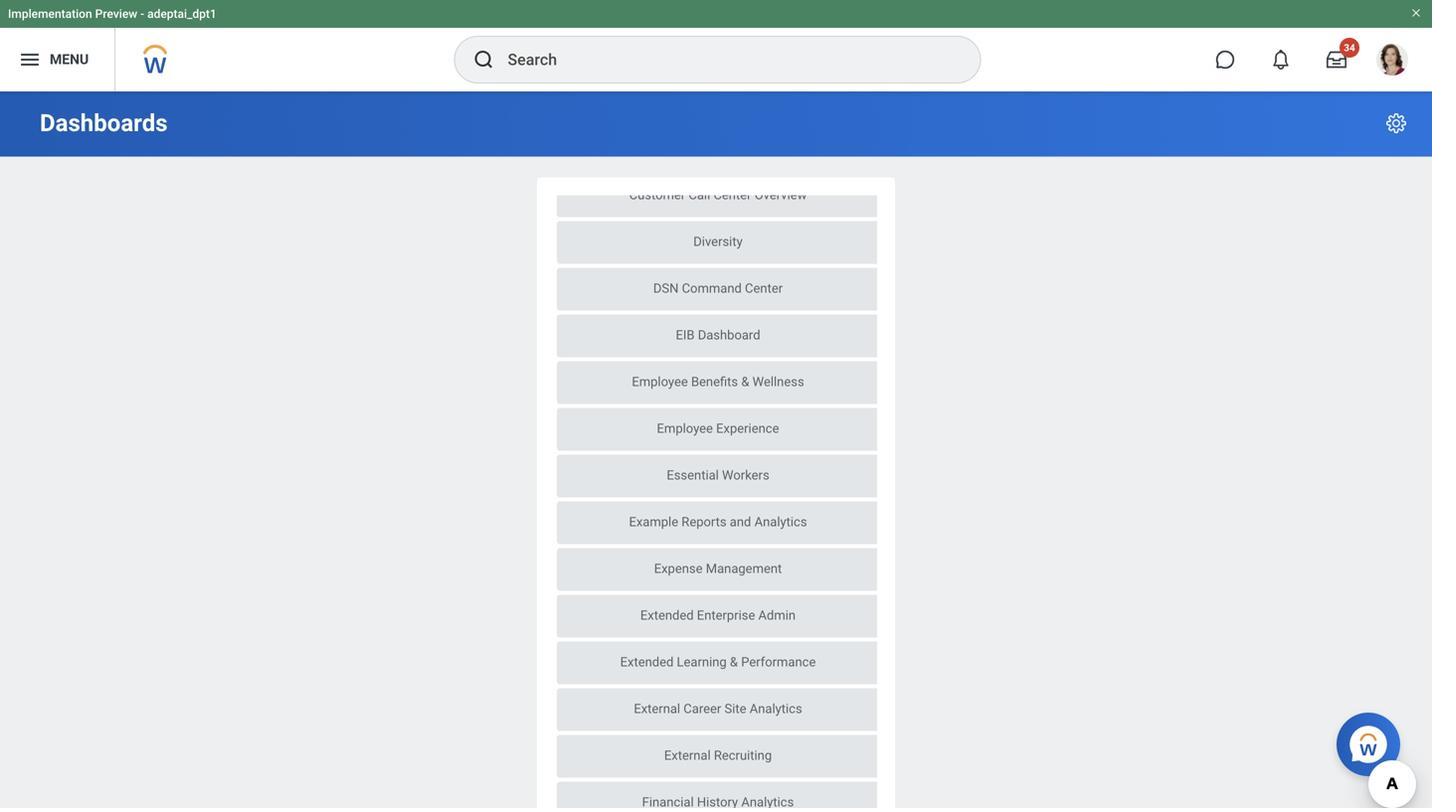 Task type: describe. For each thing, give the bounding box(es) containing it.
reports
[[682, 515, 727, 530]]

external recruiting link
[[557, 736, 879, 778]]

eib dashboard
[[676, 328, 760, 343]]

example
[[629, 515, 678, 530]]

employee for employee experience
[[657, 421, 713, 436]]

menu
[[50, 51, 89, 68]]

dashboards
[[40, 109, 168, 137]]

preview
[[95, 7, 137, 21]]

management
[[706, 561, 782, 576]]

extended learning & performance link
[[557, 642, 879, 685]]

dashboard
[[698, 328, 760, 343]]

external for external recruiting
[[664, 748, 711, 763]]

extended learning & performance
[[620, 655, 816, 670]]

customer
[[629, 187, 685, 202]]

example reports and analytics
[[629, 515, 807, 530]]

employee experience
[[657, 421, 779, 436]]

justify image
[[18, 48, 42, 72]]

center for call
[[714, 187, 751, 202]]

Search Workday  search field
[[508, 38, 939, 82]]

overview
[[755, 187, 807, 202]]

external for external career site analytics
[[634, 702, 680, 717]]

34
[[1344, 42, 1355, 54]]

external recruiting
[[664, 748, 772, 763]]

analytics for external career site analytics
[[750, 702, 802, 717]]

expense management link
[[557, 549, 879, 591]]

career
[[684, 702, 721, 717]]

performance
[[741, 655, 816, 670]]

dsn
[[653, 281, 679, 296]]

search image
[[472, 48, 496, 72]]

expense management
[[654, 561, 782, 576]]

essential
[[667, 468, 719, 483]]

& for benefits
[[741, 374, 749, 389]]

extended for extended learning & performance
[[620, 655, 674, 670]]

benefits
[[691, 374, 738, 389]]

extended enterprise admin
[[640, 608, 796, 623]]

call
[[689, 187, 710, 202]]

implementation preview -   adeptai_dpt1
[[8, 7, 217, 21]]



Task type: vqa. For each thing, say whether or not it's contained in the screenshot.
Search Workday search box
yes



Task type: locate. For each thing, give the bounding box(es) containing it.
essential workers link
[[557, 455, 879, 498]]

analytics
[[755, 515, 807, 530], [750, 702, 802, 717]]

extended left the learning
[[620, 655, 674, 670]]

0 vertical spatial &
[[741, 374, 749, 389]]

analytics right and
[[755, 515, 807, 530]]

dsn command center
[[653, 281, 783, 296]]

0 vertical spatial extended
[[640, 608, 694, 623]]

adeptai_dpt1
[[147, 7, 217, 21]]

1 vertical spatial &
[[730, 655, 738, 670]]

1 vertical spatial extended
[[620, 655, 674, 670]]

&
[[741, 374, 749, 389], [730, 655, 738, 670]]

configure image
[[1385, 111, 1408, 135]]

implementation
[[8, 7, 92, 21]]

0 vertical spatial external
[[634, 702, 680, 717]]

extended down expense
[[640, 608, 694, 623]]

1 vertical spatial external
[[664, 748, 711, 763]]

& right the learning
[[730, 655, 738, 670]]

expense
[[654, 561, 703, 576]]

diversity
[[694, 234, 743, 249]]

site
[[725, 702, 746, 717]]

1 vertical spatial employee
[[657, 421, 713, 436]]

essential workers
[[667, 468, 769, 483]]

employee benefits & wellness link
[[557, 362, 879, 404]]

eib
[[676, 328, 695, 343]]

analytics for example reports and analytics
[[755, 515, 807, 530]]

external career site analytics link
[[557, 689, 879, 732]]

wellness
[[753, 374, 804, 389]]

& right benefits
[[741, 374, 749, 389]]

eib dashboard link
[[557, 315, 879, 358]]

diversity link
[[557, 221, 879, 264]]

customer call center overview link
[[557, 175, 879, 217]]

recruiting
[[714, 748, 772, 763]]

menu button
[[0, 28, 115, 92]]

center right command
[[745, 281, 783, 296]]

and
[[730, 515, 751, 530]]

command
[[682, 281, 742, 296]]

example reports and analytics link
[[557, 502, 879, 545]]

& for learning
[[730, 655, 738, 670]]

0 vertical spatial employee
[[632, 374, 688, 389]]

external career site analytics
[[634, 702, 802, 717]]

admin
[[758, 608, 796, 623]]

0 vertical spatial center
[[714, 187, 751, 202]]

extended inside "link"
[[620, 655, 674, 670]]

external
[[634, 702, 680, 717], [664, 748, 711, 763]]

1 vertical spatial analytics
[[750, 702, 802, 717]]

34 button
[[1315, 38, 1360, 82]]

extended
[[640, 608, 694, 623], [620, 655, 674, 670]]

extended for extended enterprise admin
[[640, 608, 694, 623]]

dashboards main content
[[0, 0, 1432, 809]]

center for command
[[745, 281, 783, 296]]

inbox large image
[[1327, 50, 1347, 70]]

employee up the essential
[[657, 421, 713, 436]]

employee
[[632, 374, 688, 389], [657, 421, 713, 436]]

profile logan mcneil image
[[1377, 44, 1408, 80]]

enterprise
[[697, 608, 755, 623]]

employee down eib
[[632, 374, 688, 389]]

center right 'call' in the left of the page
[[714, 187, 751, 202]]

external down career
[[664, 748, 711, 763]]

customer call center overview
[[629, 187, 807, 202]]

menu banner
[[0, 0, 1432, 92]]

1 horizontal spatial &
[[741, 374, 749, 389]]

close environment banner image
[[1410, 7, 1422, 19]]

& inside "link"
[[730, 655, 738, 670]]

workers
[[722, 468, 769, 483]]

employee for employee benefits & wellness
[[632, 374, 688, 389]]

-
[[140, 7, 144, 21]]

center
[[714, 187, 751, 202], [745, 281, 783, 296]]

0 horizontal spatial &
[[730, 655, 738, 670]]

external left career
[[634, 702, 680, 717]]

learning
[[677, 655, 727, 670]]

experience
[[716, 421, 779, 436]]

notifications large image
[[1271, 50, 1291, 70]]

1 vertical spatial center
[[745, 281, 783, 296]]

employee benefits & wellness
[[632, 374, 804, 389]]

0 vertical spatial analytics
[[755, 515, 807, 530]]

analytics right site
[[750, 702, 802, 717]]

dsn command center link
[[557, 268, 879, 311]]

employee experience link
[[557, 408, 879, 451]]

extended enterprise admin link
[[557, 595, 879, 638]]



